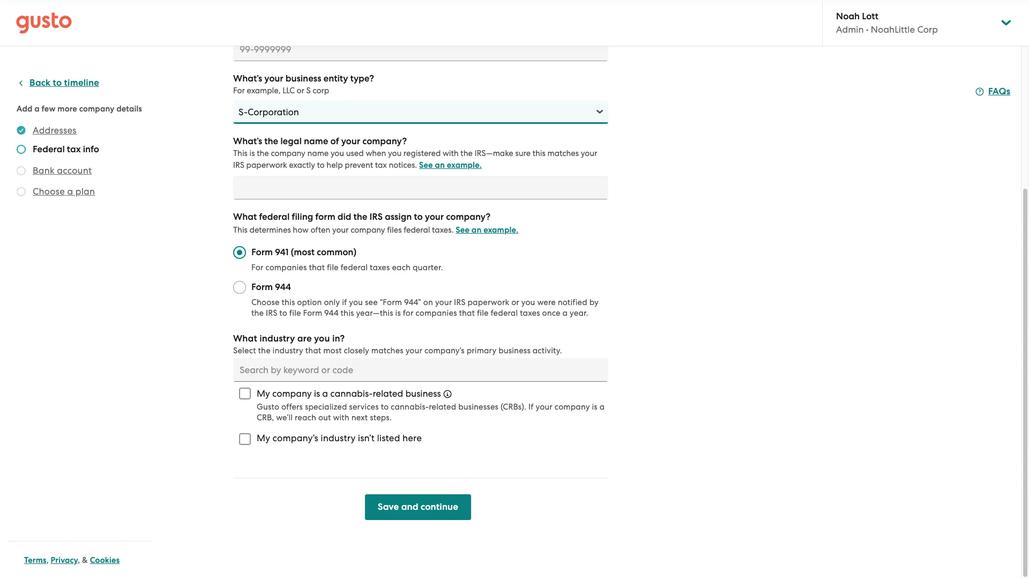 Task type: describe. For each thing, give the bounding box(es) containing it.
irs inside what federal filing form did the irs assign to your company? this determines how often your company files federal taxes. see an example.
[[370, 211, 383, 223]]

prevent
[[345, 160, 373, 170]]

with inside this is the company name you used when you registered with the irs—make sure this matches your irs paperwork exactly to help prevent tax notices.
[[443, 149, 459, 158]]

that inside form 941 (most common) for companies that file federal taxes each quarter.
[[309, 263, 325, 272]]

2 vertical spatial industry
[[321, 433, 356, 444]]

faqs button
[[976, 85, 1011, 98]]

out
[[318, 413, 331, 423]]

see
[[365, 298, 378, 307]]

notified
[[558, 298, 588, 307]]

1 vertical spatial industry
[[273, 346, 303, 355]]

is inside gusto offers specialized services to cannabis-related businesses (crbs). if your company is a crb, we'll reach out with next steps.
[[592, 402, 598, 412]]

your inside form 944 choose this option only if you see "form 944" on your irs paperwork or you were notified by the irs to file form 944 this year—this is for companies that file federal taxes once a year.
[[435, 298, 452, 307]]

bank account button
[[33, 164, 92, 177]]

primary
[[467, 346, 497, 355]]

privacy
[[51, 555, 78, 565]]

your inside what industry are you in? select the industry that most closely matches your company's primary business activity.
[[406, 346, 423, 355]]

save
[[378, 501, 399, 513]]

related inside gusto offers specialized services to cannabis-related businesses (crbs). if your company is a crb, we'll reach out with next steps.
[[429, 402, 456, 412]]

what's your business entity type? for example, llc or s corp
[[233, 73, 374, 95]]

noah
[[836, 11, 860, 22]]

that inside form 944 choose this option only if you see "form 944" on your irs paperwork or you were notified by the irs to file form 944 this year—this is for companies that file federal taxes once a year.
[[459, 308, 475, 318]]

terms , privacy , & cookies
[[24, 555, 120, 565]]

what industry are you in? select the industry that most closely matches your company's primary business activity.
[[233, 333, 562, 355]]

services
[[349, 402, 379, 412]]

matches inside this is the company name you used when you registered with the irs—make sure this matches your irs paperwork exactly to help prevent tax notices.
[[548, 149, 579, 158]]

form for form 941 (most common)
[[251, 247, 273, 258]]

steps.
[[370, 413, 392, 423]]

is inside form 944 choose this option only if you see "form 944" on your irs paperwork or you were notified by the irs to file form 944 this year—this is for companies that file federal taxes once a year.
[[395, 308, 401, 318]]

lott
[[862, 11, 879, 22]]

name inside this is the company name you used when you registered with the irs—make sure this matches your irs paperwork exactly to help prevent tax notices.
[[307, 149, 329, 158]]

noahlittle
[[871, 24, 915, 35]]

back to timeline button
[[17, 77, 99, 90]]

bank
[[33, 165, 55, 176]]

activity.
[[533, 346, 562, 355]]

What's the legal name of your company? text field
[[233, 176, 609, 199]]

federal up determines
[[259, 211, 290, 223]]

0 horizontal spatial file
[[289, 308, 301, 318]]

form
[[315, 211, 335, 223]]

an inside what federal filing form did the irs assign to your company? this determines how often your company files federal taxes. see an example.
[[472, 225, 482, 235]]

0 vertical spatial name
[[304, 136, 328, 147]]

federal inside form 941 (most common) for companies that file federal taxes each quarter.
[[341, 263, 368, 272]]

example. inside popup button
[[447, 160, 482, 170]]

year.
[[570, 308, 589, 318]]

your inside what's your business entity type? for example, llc or s corp
[[264, 73, 283, 84]]

to inside gusto offers specialized services to cannabis-related businesses (crbs). if your company is a crb, we'll reach out with next steps.
[[381, 402, 389, 412]]

my company is a cannabis-related business
[[257, 388, 441, 399]]

entity
[[324, 73, 348, 84]]

you left the were at bottom right
[[522, 298, 535, 307]]

for inside what's your business entity type? for example, llc or s corp
[[233, 86, 245, 95]]

year—this
[[356, 308, 393, 318]]

example. inside what federal filing form did the irs assign to your company? this determines how often your company files federal taxes. see an example.
[[484, 225, 519, 235]]

of
[[331, 136, 339, 147]]

to inside what federal filing form did the irs assign to your company? this determines how often your company files federal taxes. see an example.
[[414, 211, 423, 223]]

common)
[[317, 247, 357, 258]]

irs inside this is the company name you used when you registered with the irs—make sure this matches your irs paperwork exactly to help prevent tax notices.
[[233, 160, 244, 170]]

how
[[293, 225, 309, 235]]

save and continue
[[378, 501, 459, 513]]

taxes.
[[432, 225, 454, 235]]

this inside what federal filing form did the irs assign to your company? this determines how often your company files federal taxes. see an example.
[[233, 225, 248, 235]]

to inside button
[[53, 77, 62, 88]]

noah lott admin • noahlittle corp
[[836, 11, 938, 35]]

form for form 944
[[251, 281, 273, 293]]

back to timeline
[[29, 77, 99, 88]]

isn't
[[358, 433, 375, 444]]

a inside gusto offers specialized services to cannabis-related businesses (crbs). if your company is a crb, we'll reach out with next steps.
[[600, 402, 605, 412]]

you inside what industry are you in? select the industry that most closely matches your company's primary business activity.
[[314, 333, 330, 344]]

your inside this is the company name you used when you registered with the irs—make sure this matches your irs paperwork exactly to help prevent tax notices.
[[581, 149, 597, 158]]

admin
[[836, 24, 864, 35]]

company right more on the top
[[79, 104, 114, 114]]

are
[[297, 333, 312, 344]]

tax inside list
[[67, 144, 81, 155]]

cookies
[[90, 555, 120, 565]]

bank account
[[33, 165, 92, 176]]

what federal filing form did the irs assign to your company? this determines how often your company files federal taxes. see an example.
[[233, 211, 519, 235]]

notices.
[[389, 160, 417, 170]]

federal inside form 944 choose this option only if you see "form 944" on your irs paperwork or you were notified by the irs to file form 944 this year—this is for companies that file federal taxes once a year.
[[491, 308, 518, 318]]

0 horizontal spatial related
[[373, 388, 403, 399]]

only
[[324, 298, 340, 307]]

2 horizontal spatial file
[[477, 308, 489, 318]]

0 vertical spatial industry
[[260, 333, 295, 344]]

few
[[42, 104, 56, 114]]

quarter.
[[413, 263, 443, 272]]

info
[[83, 144, 99, 155]]

you right if
[[349, 298, 363, 307]]

my for my company is a cannabis-related business
[[257, 388, 270, 399]]

0 horizontal spatial company's
[[273, 433, 318, 444]]

0 horizontal spatial cannabis-
[[330, 388, 373, 399]]

see an example. button for what's the legal name of your company?
[[419, 159, 482, 172]]

file inside form 941 (most common) for companies that file federal taxes each quarter.
[[327, 263, 339, 272]]

2 check image from the top
[[17, 187, 26, 196]]

what's for what's your business entity type? for example, llc or s corp
[[233, 73, 262, 84]]

2 , from the left
[[78, 555, 80, 565]]

what for what federal filing form did the irs assign to your company?
[[233, 211, 257, 223]]

&
[[82, 555, 88, 565]]

type?
[[350, 73, 374, 84]]

1 horizontal spatial this
[[341, 308, 354, 318]]

your inside gusto offers specialized services to cannabis-related businesses (crbs). if your company is a crb, we'll reach out with next steps.
[[536, 402, 553, 412]]

company up offers
[[272, 388, 312, 399]]

see inside what federal filing form did the irs assign to your company? this determines how often your company files federal taxes. see an example.
[[456, 225, 470, 235]]

s
[[306, 86, 311, 95]]

assign
[[385, 211, 412, 223]]

my for my company's industry isn't listed here
[[257, 433, 270, 444]]

my company's industry isn't listed here
[[257, 433, 422, 444]]

federal right files
[[404, 225, 430, 235]]

see an example.
[[419, 160, 482, 170]]

on
[[424, 298, 433, 307]]

businesses
[[459, 402, 499, 412]]

listed
[[377, 433, 400, 444]]

corp
[[918, 24, 938, 35]]

is inside this is the company name you used when you registered with the irs—make sure this matches your irs paperwork exactly to help prevent tax notices.
[[250, 149, 255, 158]]

form 944 choose this option only if you see "form 944" on your irs paperwork or you were notified by the irs to file form 944 this year—this is for companies that file federal taxes once a year.
[[251, 281, 599, 318]]

941
[[275, 247, 289, 258]]

944"
[[404, 298, 421, 307]]

1 check image from the top
[[17, 145, 26, 154]]

here
[[403, 433, 422, 444]]

add a few more company details
[[17, 104, 142, 114]]

most
[[323, 346, 342, 355]]

a inside button
[[67, 186, 73, 197]]

once
[[542, 308, 561, 318]]

llc
[[283, 86, 295, 95]]

with inside gusto offers specialized services to cannabis-related businesses (crbs). if your company is a crb, we'll reach out with next steps.
[[333, 413, 350, 423]]

company's inside what industry are you in? select the industry that most closely matches your company's primary business activity.
[[425, 346, 465, 355]]

check image
[[17, 166, 26, 175]]

continue
[[421, 501, 459, 513]]

federal tax info
[[33, 144, 99, 155]]



Task type: vqa. For each thing, say whether or not it's contained in the screenshot.
Switch
no



Task type: locate. For each thing, give the bounding box(es) containing it.
cannabis- inside gusto offers specialized services to cannabis-related businesses (crbs). if your company is a crb, we'll reach out with next steps.
[[391, 402, 429, 412]]

1 horizontal spatial matches
[[548, 149, 579, 158]]

choose inside button
[[33, 186, 65, 197]]

specialized
[[305, 402, 347, 412]]

or inside form 944 choose this option only if you see "form 944" on your irs paperwork or you were notified by the irs to file form 944 this year—this is for companies that file federal taxes once a year.
[[512, 298, 520, 307]]

did
[[338, 211, 351, 223]]

company inside what federal filing form did the irs assign to your company? this determines how often your company files federal taxes. see an example.
[[351, 225, 385, 235]]

federal up the "primary"
[[491, 308, 518, 318]]

were
[[537, 298, 556, 307]]

0 vertical spatial related
[[373, 388, 403, 399]]

when
[[366, 149, 386, 158]]

this
[[233, 149, 248, 158], [233, 225, 248, 235]]

1 vertical spatial related
[[429, 402, 456, 412]]

choose a plan button
[[33, 185, 95, 198]]

what inside what federal filing form did the irs assign to your company? this determines how often your company files federal taxes. see an example.
[[233, 211, 257, 223]]

exactly
[[289, 160, 315, 170]]

1 this from the top
[[233, 149, 248, 158]]

example.
[[447, 160, 482, 170], [484, 225, 519, 235]]

1 vertical spatial what
[[233, 333, 257, 344]]

1 horizontal spatial for
[[251, 263, 264, 272]]

sure
[[516, 149, 531, 158]]

matches inside what industry are you in? select the industry that most closely matches your company's primary business activity.
[[371, 346, 404, 355]]

0 vertical spatial my
[[257, 388, 270, 399]]

0 vertical spatial or
[[297, 86, 304, 95]]

an inside popup button
[[435, 160, 445, 170]]

used
[[346, 149, 364, 158]]

that down are
[[305, 346, 321, 355]]

cannabis- up services
[[330, 388, 373, 399]]

industry left are
[[260, 333, 295, 344]]

you up most at the left bottom of the page
[[314, 333, 330, 344]]

for down determines
[[251, 263, 264, 272]]

related up steps.
[[373, 388, 403, 399]]

company?
[[363, 136, 407, 147], [446, 211, 491, 223]]

1 horizontal spatial company?
[[446, 211, 491, 223]]

that down (most
[[309, 263, 325, 272]]

0 vertical spatial companies
[[266, 263, 307, 272]]

industry down are
[[273, 346, 303, 355]]

what's the legal name of your company?
[[233, 136, 407, 147]]

related
[[373, 388, 403, 399], [429, 402, 456, 412]]

0 vertical spatial company's
[[425, 346, 465, 355]]

1 horizontal spatial cannabis-
[[391, 402, 429, 412]]

company? up taxes.
[[446, 211, 491, 223]]

the inside what federal filing form did the irs assign to your company? this determines how often your company files federal taxes. see an example.
[[354, 211, 368, 223]]

my down crb,
[[257, 433, 270, 444]]

choose down bank
[[33, 186, 65, 197]]

in?
[[332, 333, 345, 344]]

reach
[[295, 413, 316, 423]]

business up s
[[286, 73, 321, 84]]

see an example. button
[[419, 159, 482, 172], [456, 224, 519, 236]]

1 horizontal spatial business
[[406, 388, 441, 399]]

paperwork down legal
[[246, 160, 287, 170]]

1 vertical spatial an
[[472, 225, 482, 235]]

matches right sure
[[548, 149, 579, 158]]

choose
[[33, 186, 65, 197], [251, 298, 280, 307]]

an
[[435, 160, 445, 170], [472, 225, 482, 235]]

0 vertical spatial tax
[[67, 144, 81, 155]]

this left the option
[[282, 298, 295, 307]]

1 vertical spatial tax
[[375, 160, 387, 170]]

a
[[34, 104, 40, 114], [67, 186, 73, 197], [563, 308, 568, 318], [322, 388, 328, 399], [600, 402, 605, 412]]

my up gusto in the left of the page
[[257, 388, 270, 399]]

what inside what industry are you in? select the industry that most closely matches your company's primary business activity.
[[233, 333, 257, 344]]

•
[[866, 24, 869, 35]]

0 horizontal spatial matches
[[371, 346, 404, 355]]

see an example. button for what federal filing form did the irs assign to your company?
[[456, 224, 519, 236]]

1 vertical spatial paperwork
[[468, 298, 510, 307]]

your
[[264, 73, 283, 84], [341, 136, 360, 147], [581, 149, 597, 158], [425, 211, 444, 223], [332, 225, 349, 235], [435, 298, 452, 307], [406, 346, 423, 355], [536, 402, 553, 412]]

circle check image
[[17, 124, 26, 137]]

more
[[58, 104, 77, 114]]

gusto offers specialized services to cannabis-related businesses (crbs). if your company is a crb, we'll reach out with next steps.
[[257, 402, 605, 423]]

filing
[[292, 211, 313, 223]]

the inside what industry are you in? select the industry that most closely matches your company's primary business activity.
[[258, 346, 271, 355]]

check image down check image
[[17, 187, 26, 196]]

1 vertical spatial matches
[[371, 346, 404, 355]]

2 what from the top
[[233, 333, 257, 344]]

1 vertical spatial business
[[499, 346, 531, 355]]

2 vertical spatial form
[[303, 308, 322, 318]]

1 vertical spatial cannabis-
[[391, 402, 429, 412]]

0 vertical spatial choose
[[33, 186, 65, 197]]

that inside what industry are you in? select the industry that most closely matches your company's primary business activity.
[[305, 346, 321, 355]]

1 vertical spatial my
[[257, 433, 270, 444]]

0 horizontal spatial example.
[[447, 160, 482, 170]]

1 vertical spatial company's
[[273, 433, 318, 444]]

see down registered
[[419, 160, 433, 170]]

cookies button
[[90, 554, 120, 567]]

account
[[57, 165, 92, 176]]

0 vertical spatial taxes
[[370, 263, 390, 272]]

see an example. button right taxes.
[[456, 224, 519, 236]]

0 vertical spatial with
[[443, 149, 459, 158]]

home image
[[16, 12, 72, 34]]

company's
[[425, 346, 465, 355], [273, 433, 318, 444]]

see right taxes.
[[456, 225, 470, 235]]

an right taxes.
[[472, 225, 482, 235]]

1 horizontal spatial an
[[472, 225, 482, 235]]

None checkbox
[[233, 382, 257, 405]]

0 horizontal spatial see
[[419, 160, 433, 170]]

or left the were at bottom right
[[512, 298, 520, 307]]

choose a plan
[[33, 186, 95, 197]]

file
[[327, 263, 339, 272], [289, 308, 301, 318], [477, 308, 489, 318]]

choose left the option
[[251, 298, 280, 307]]

federal
[[259, 211, 290, 223], [404, 225, 430, 235], [341, 263, 368, 272], [491, 308, 518, 318]]

what up "select"
[[233, 333, 257, 344]]

or
[[297, 86, 304, 95], [512, 298, 520, 307]]

details
[[116, 104, 142, 114]]

what for what industry are you in?
[[233, 333, 257, 344]]

save and continue button
[[365, 494, 471, 520]]

paperwork
[[246, 160, 287, 170], [468, 298, 510, 307]]

business inside what industry are you in? select the industry that most closely matches your company's primary business activity.
[[499, 346, 531, 355]]

is
[[250, 149, 255, 158], [395, 308, 401, 318], [314, 388, 320, 399], [592, 402, 598, 412]]

corp
[[313, 86, 329, 95]]

What's your Federal EIN? text field
[[233, 38, 609, 61]]

companies down 941
[[266, 263, 307, 272]]

0 vertical spatial an
[[435, 160, 445, 170]]

2 vertical spatial that
[[305, 346, 321, 355]]

company down legal
[[271, 149, 305, 158]]

choose inside form 944 choose this option only if you see "form 944" on your irs paperwork or you were notified by the irs to file form 944 this year—this is for companies that file federal taxes once a year.
[[251, 298, 280, 307]]

taxes inside form 944 choose this option only if you see "form 944" on your irs paperwork or you were notified by the irs to file form 944 this year—this is for companies that file federal taxes once a year.
[[520, 308, 540, 318]]

company? inside what federal filing form did the irs assign to your company? this determines how often your company files federal taxes. see an example.
[[446, 211, 491, 223]]

0 vertical spatial cannabis-
[[330, 388, 373, 399]]

0 vertical spatial this
[[533, 149, 546, 158]]

faqs
[[989, 86, 1011, 97]]

name down what's the legal name of your company?
[[307, 149, 329, 158]]

industry down 'out' at the bottom
[[321, 433, 356, 444]]

0 horizontal spatial an
[[435, 160, 445, 170]]

0 vertical spatial 944
[[275, 281, 291, 293]]

example,
[[247, 86, 281, 95]]

paperwork inside this is the company name you used when you registered with the irs—make sure this matches your irs paperwork exactly to help prevent tax notices.
[[246, 160, 287, 170]]

tax down when
[[375, 160, 387, 170]]

gusto
[[257, 402, 279, 412]]

My company's industry isn't listed here checkbox
[[233, 427, 257, 451]]

0 horizontal spatial paperwork
[[246, 160, 287, 170]]

0 vertical spatial for
[[233, 86, 245, 95]]

tax inside this is the company name you used when you registered with the irs—make sure this matches your irs paperwork exactly to help prevent tax notices.
[[375, 160, 387, 170]]

next
[[352, 413, 368, 423]]

determines
[[250, 225, 291, 235]]

1 vertical spatial example.
[[484, 225, 519, 235]]

a inside form 944 choose this option only if you see "form 944" on your irs paperwork or you were notified by the irs to file form 944 this year—this is for companies that file federal taxes once a year.
[[563, 308, 568, 318]]

to inside this is the company name you used when you registered with the irs—make sure this matches your irs paperwork exactly to help prevent tax notices.
[[317, 160, 325, 170]]

0 horizontal spatial tax
[[67, 144, 81, 155]]

that up the "primary"
[[459, 308, 475, 318]]

1 vertical spatial company?
[[446, 211, 491, 223]]

1 horizontal spatial with
[[443, 149, 459, 158]]

1 what from the top
[[233, 211, 257, 223]]

taxes left each
[[370, 263, 390, 272]]

"form
[[380, 298, 402, 307]]

company's down reach
[[273, 433, 318, 444]]

1 horizontal spatial paperwork
[[468, 298, 510, 307]]

What industry are you in? field
[[233, 358, 609, 382]]

see an example. button down registered
[[419, 159, 482, 172]]

registered
[[404, 149, 441, 158]]

the inside form 944 choose this option only if you see "form 944" on your irs paperwork or you were notified by the irs to file form 944 this year—this is for companies that file federal taxes once a year.
[[251, 308, 264, 318]]

taxes inside form 941 (most common) for companies that file federal taxes each quarter.
[[370, 263, 390, 272]]

1 horizontal spatial 944
[[324, 308, 339, 318]]

federal tax info list
[[17, 124, 149, 200]]

1 horizontal spatial or
[[512, 298, 520, 307]]

you up notices.
[[388, 149, 402, 158]]

1 vertical spatial what's
[[233, 136, 262, 147]]

1 horizontal spatial tax
[[375, 160, 387, 170]]

we'll
[[276, 413, 293, 423]]

, left & at the left
[[78, 555, 80, 565]]

for left example,
[[233, 86, 245, 95]]

plan
[[75, 186, 95, 197]]

1 , from the left
[[46, 555, 49, 565]]

0 vertical spatial matches
[[548, 149, 579, 158]]

0 horizontal spatial for
[[233, 86, 245, 95]]

1 horizontal spatial example.
[[484, 225, 519, 235]]

1 horizontal spatial related
[[429, 402, 456, 412]]

file down the option
[[289, 308, 301, 318]]

file down common)
[[327, 263, 339, 272]]

0 horizontal spatial this
[[282, 298, 295, 307]]

0 horizontal spatial choose
[[33, 186, 65, 197]]

1 horizontal spatial ,
[[78, 555, 80, 565]]

1 horizontal spatial see
[[456, 225, 470, 235]]

cannabis- up steps.
[[391, 402, 429, 412]]

0 vertical spatial what's
[[233, 73, 262, 84]]

0 vertical spatial this
[[233, 149, 248, 158]]

0 vertical spatial what
[[233, 211, 257, 223]]

1 vertical spatial that
[[459, 308, 475, 318]]

0 horizontal spatial taxes
[[370, 263, 390, 272]]

1 vertical spatial check image
[[17, 187, 26, 196]]

1 my from the top
[[257, 388, 270, 399]]

taxes
[[370, 263, 390, 272], [520, 308, 540, 318]]

company inside gusto offers specialized services to cannabis-related businesses (crbs). if your company is a crb, we'll reach out with next steps.
[[555, 402, 590, 412]]

business up gusto offers specialized services to cannabis-related businesses (crbs). if your company is a crb, we'll reach out with next steps.
[[406, 388, 441, 399]]

terms link
[[24, 555, 46, 565]]

company's up what industry are you in? field
[[425, 346, 465, 355]]

irs—make
[[475, 149, 514, 158]]

form
[[251, 247, 273, 258], [251, 281, 273, 293], [303, 308, 322, 318]]

an down registered
[[435, 160, 445, 170]]

my
[[257, 388, 270, 399], [257, 433, 270, 444]]

1 vertical spatial this
[[282, 298, 295, 307]]

by
[[590, 298, 599, 307]]

2 this from the top
[[233, 225, 248, 235]]

name left of
[[304, 136, 328, 147]]

tax left the info
[[67, 144, 81, 155]]

companies inside form 941 (most common) for companies that file federal taxes each quarter.
[[266, 263, 307, 272]]

you up help
[[331, 149, 344, 158]]

0 horizontal spatial 944
[[275, 281, 291, 293]]

companies down on
[[416, 308, 457, 318]]

0 vertical spatial business
[[286, 73, 321, 84]]

944 down 941
[[275, 281, 291, 293]]

this down if
[[341, 308, 354, 318]]

1 vertical spatial choose
[[251, 298, 280, 307]]

1 vertical spatial see
[[456, 225, 470, 235]]

1 vertical spatial or
[[512, 298, 520, 307]]

1 horizontal spatial companies
[[416, 308, 457, 318]]

this is the company name you used when you registered with the irs—make sure this matches your irs paperwork exactly to help prevent tax notices.
[[233, 149, 597, 170]]

help
[[327, 160, 343, 170]]

2 what's from the top
[[233, 136, 262, 147]]

what's left legal
[[233, 136, 262, 147]]

paperwork inside form 944 choose this option only if you see "form 944" on your irs paperwork or you were notified by the irs to file form 944 this year—this is for companies that file federal taxes once a year.
[[468, 298, 510, 307]]

matches right closely at the left bottom
[[371, 346, 404, 355]]

944
[[275, 281, 291, 293], [324, 308, 339, 318]]

taxes down the were at bottom right
[[520, 308, 540, 318]]

0 vertical spatial company?
[[363, 136, 407, 147]]

business inside what's your business entity type? for example, llc or s corp
[[286, 73, 321, 84]]

that
[[309, 263, 325, 272], [459, 308, 475, 318], [305, 346, 321, 355]]

form inside form 941 (most common) for companies that file federal taxes each quarter.
[[251, 247, 273, 258]]

timeline
[[64, 77, 99, 88]]

form 941 (most common) for companies that file federal taxes each quarter.
[[251, 247, 443, 272]]

company? up when
[[363, 136, 407, 147]]

you
[[331, 149, 344, 158], [388, 149, 402, 158], [349, 298, 363, 307], [522, 298, 535, 307], [314, 333, 330, 344]]

name
[[304, 136, 328, 147], [307, 149, 329, 158]]

check image down circle check "image"
[[17, 145, 26, 154]]

1 horizontal spatial company's
[[425, 346, 465, 355]]

company left files
[[351, 225, 385, 235]]

see inside popup button
[[419, 160, 433, 170]]

this right sure
[[533, 149, 546, 158]]

or inside what's your business entity type? for example, llc or s corp
[[297, 86, 304, 95]]

company
[[79, 104, 114, 114], [271, 149, 305, 158], [351, 225, 385, 235], [272, 388, 312, 399], [555, 402, 590, 412]]

file up the "primary"
[[477, 308, 489, 318]]

option
[[297, 298, 322, 307]]

1 vertical spatial name
[[307, 149, 329, 158]]

0 vertical spatial paperwork
[[246, 160, 287, 170]]

0 horizontal spatial or
[[297, 86, 304, 95]]

what's inside what's your business entity type? for example, llc or s corp
[[233, 73, 262, 84]]

if
[[342, 298, 347, 307]]

this inside this is the company name you used when you registered with the irs—make sure this matches your irs paperwork exactly to help prevent tax notices.
[[233, 149, 248, 158]]

add
[[17, 104, 32, 114]]

addresses button
[[33, 124, 77, 137]]

check image
[[17, 145, 26, 154], [17, 187, 26, 196]]

or left s
[[297, 86, 304, 95]]

2 horizontal spatial business
[[499, 346, 531, 355]]

to inside form 944 choose this option only if you see "form 944" on your irs paperwork or you were notified by the irs to file form 944 this year—this is for companies that file federal taxes once a year.
[[280, 308, 287, 318]]

related left businesses
[[429, 402, 456, 412]]

company inside this is the company name you used when you registered with the irs—make sure this matches your irs paperwork exactly to help prevent tax notices.
[[271, 149, 305, 158]]

to
[[53, 77, 62, 88], [317, 160, 325, 170], [414, 211, 423, 223], [280, 308, 287, 318], [381, 402, 389, 412]]

with right 'out' at the bottom
[[333, 413, 350, 423]]

0 horizontal spatial with
[[333, 413, 350, 423]]

None radio
[[233, 246, 246, 259]]

0 vertical spatial check image
[[17, 145, 26, 154]]

this inside this is the company name you used when you registered with the irs—make sure this matches your irs paperwork exactly to help prevent tax notices.
[[533, 149, 546, 158]]

, left privacy link
[[46, 555, 49, 565]]

cannabis-
[[330, 388, 373, 399], [391, 402, 429, 412]]

tax
[[67, 144, 81, 155], [375, 160, 387, 170]]

2 horizontal spatial this
[[533, 149, 546, 158]]

for inside form 941 (most common) for companies that file federal taxes each quarter.
[[251, 263, 264, 272]]

1 vertical spatial this
[[233, 225, 248, 235]]

1 vertical spatial with
[[333, 413, 350, 423]]

what up determines
[[233, 211, 257, 223]]

terms
[[24, 555, 46, 565]]

1 vertical spatial see an example. button
[[456, 224, 519, 236]]

None radio
[[233, 281, 246, 294]]

0 horizontal spatial company?
[[363, 136, 407, 147]]

1 horizontal spatial taxes
[[520, 308, 540, 318]]

0 vertical spatial form
[[251, 247, 273, 258]]

0 horizontal spatial companies
[[266, 263, 307, 272]]

addresses
[[33, 125, 77, 136]]

1 vertical spatial form
[[251, 281, 273, 293]]

what's for what's the legal name of your company?
[[233, 136, 262, 147]]

2 vertical spatial this
[[341, 308, 354, 318]]

paperwork up the "primary"
[[468, 298, 510, 307]]

with up see an example.
[[443, 149, 459, 158]]

1 vertical spatial 944
[[324, 308, 339, 318]]

companies inside form 944 choose this option only if you see "form 944" on your irs paperwork or you were notified by the irs to file form 944 this year—this is for companies that file federal taxes once a year.
[[416, 308, 457, 318]]

business left activity.
[[499, 346, 531, 355]]

0 vertical spatial that
[[309, 263, 325, 272]]

1 what's from the top
[[233, 73, 262, 84]]

what's up example,
[[233, 73, 262, 84]]

944 down only
[[324, 308, 339, 318]]

if
[[529, 402, 534, 412]]

federal down common)
[[341, 263, 368, 272]]

2 my from the top
[[257, 433, 270, 444]]

company right if
[[555, 402, 590, 412]]

(crbs).
[[501, 402, 527, 412]]

for
[[403, 308, 414, 318]]

1 vertical spatial for
[[251, 263, 264, 272]]

0 horizontal spatial ,
[[46, 555, 49, 565]]

1 horizontal spatial choose
[[251, 298, 280, 307]]



